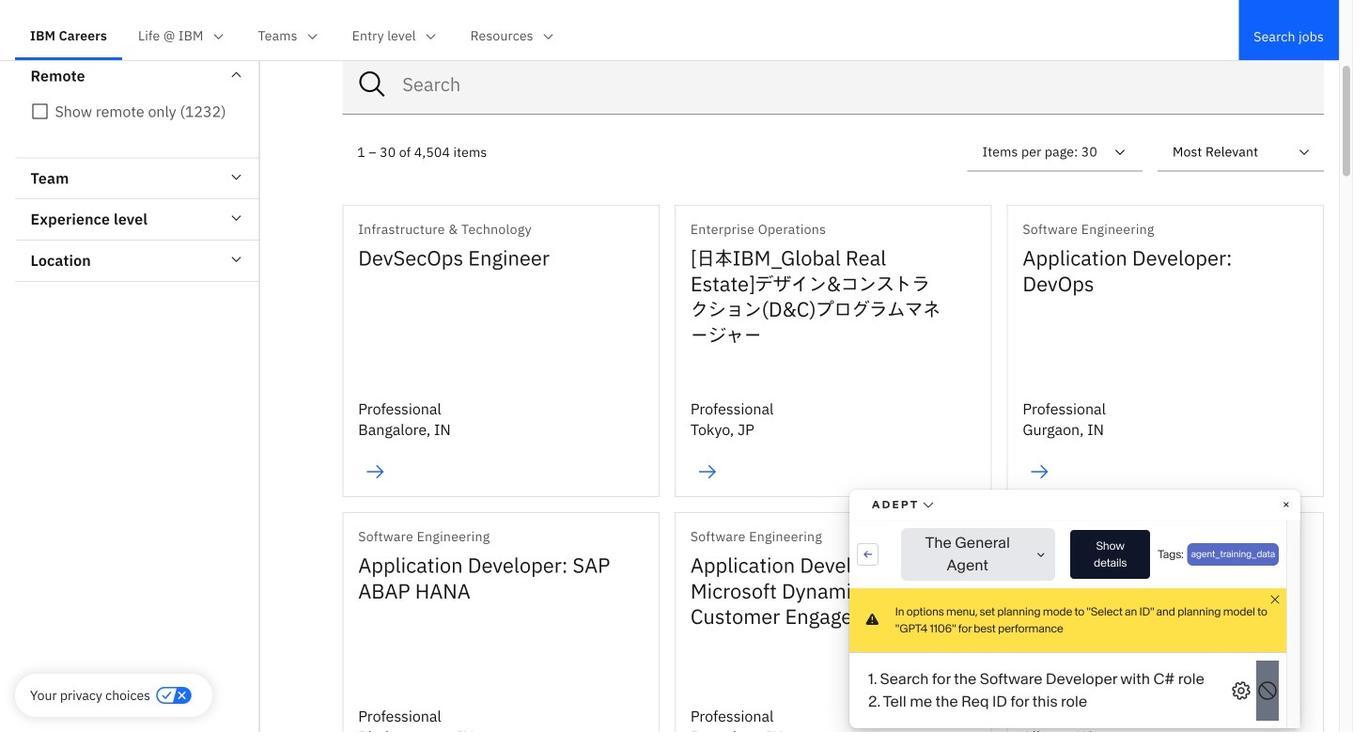 Task type: vqa. For each thing, say whether or not it's contained in the screenshot.
Let's talk element
no



Task type: describe. For each thing, give the bounding box(es) containing it.
your privacy choices element
[[30, 685, 150, 706]]



